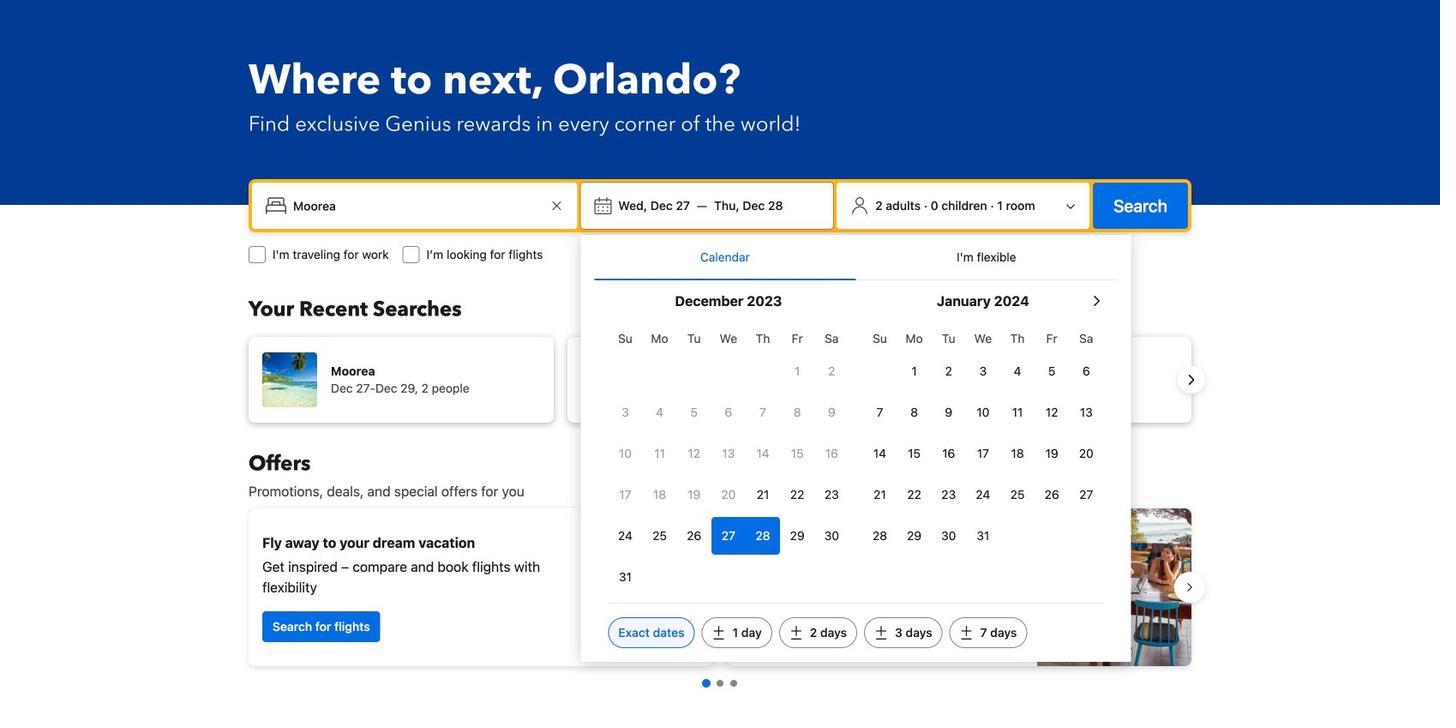Task type: locate. For each thing, give the bounding box(es) containing it.
1 cell from the left
[[712, 514, 746, 555]]

cell
[[712, 514, 746, 555], [746, 514, 781, 555]]

1 region from the top
[[235, 330, 1206, 430]]

25 January 2024 checkbox
[[1001, 476, 1035, 514]]

12 December 2023 checkbox
[[677, 435, 712, 473]]

2 grid from the left
[[863, 322, 1104, 555]]

29 December 2023 checkbox
[[781, 517, 815, 555]]

30 December 2023 checkbox
[[815, 517, 849, 555]]

24 January 2024 checkbox
[[966, 476, 1001, 514]]

17 January 2024 checkbox
[[966, 435, 1001, 473]]

24 December 2023 checkbox
[[608, 517, 643, 555]]

6 December 2023 checkbox
[[712, 394, 746, 431]]

11 January 2024 checkbox
[[1001, 394, 1035, 431]]

1 grid from the left
[[608, 322, 849, 596]]

19 December 2023 checkbox
[[677, 476, 712, 514]]

20 December 2023 checkbox
[[712, 476, 746, 514]]

region
[[235, 330, 1206, 430], [235, 502, 1206, 673]]

14 January 2024 checkbox
[[863, 435, 898, 473]]

1 horizontal spatial grid
[[863, 322, 1104, 555]]

15 December 2023 checkbox
[[781, 435, 815, 473]]

5 January 2024 checkbox
[[1035, 353, 1070, 390]]

28 January 2024 checkbox
[[863, 517, 898, 555]]

16 January 2024 checkbox
[[932, 435, 966, 473]]

29 January 2024 checkbox
[[898, 517, 932, 555]]

6 January 2024 checkbox
[[1070, 353, 1104, 390]]

27 December 2023 checkbox
[[712, 517, 746, 555]]

grid
[[608, 322, 849, 596], [863, 322, 1104, 555]]

26 December 2023 checkbox
[[677, 517, 712, 555]]

1 vertical spatial region
[[235, 502, 1206, 673]]

2 cell from the left
[[746, 514, 781, 555]]

11 December 2023 checkbox
[[643, 435, 677, 473]]

9 December 2023 checkbox
[[815, 394, 849, 431]]

4 January 2024 checkbox
[[1001, 353, 1035, 390]]

31 December 2023 checkbox
[[608, 558, 643, 596]]

22 January 2024 checkbox
[[898, 476, 932, 514]]

0 vertical spatial region
[[235, 330, 1206, 430]]

28 December 2023 checkbox
[[746, 517, 781, 555]]

20 January 2024 checkbox
[[1070, 435, 1104, 473]]

7 January 2024 checkbox
[[863, 394, 898, 431]]

26 January 2024 checkbox
[[1035, 476, 1070, 514]]

14 December 2023 checkbox
[[746, 435, 781, 473]]

13 January 2024 checkbox
[[1070, 394, 1104, 431]]

tab list
[[595, 235, 1118, 281]]

2 January 2024 checkbox
[[932, 353, 966, 390]]

0 horizontal spatial grid
[[608, 322, 849, 596]]

21 December 2023 checkbox
[[746, 476, 781, 514]]

progress bar
[[702, 679, 738, 688]]

8 January 2024 checkbox
[[898, 394, 932, 431]]

2 region from the top
[[235, 502, 1206, 673]]



Task type: describe. For each thing, give the bounding box(es) containing it.
1 December 2023 checkbox
[[781, 353, 815, 390]]

18 January 2024 checkbox
[[1001, 435, 1035, 473]]

take your longest vacation yet image
[[1038, 509, 1192, 666]]

Where are you going? field
[[286, 190, 547, 221]]

25 December 2023 checkbox
[[643, 517, 677, 555]]

18 December 2023 checkbox
[[643, 476, 677, 514]]

5 December 2023 checkbox
[[677, 394, 712, 431]]

21 January 2024 checkbox
[[863, 476, 898, 514]]

2 December 2023 checkbox
[[815, 353, 849, 390]]

7 December 2023 checkbox
[[746, 394, 781, 431]]

19 January 2024 checkbox
[[1035, 435, 1070, 473]]

3 January 2024 checkbox
[[966, 353, 1001, 390]]

15 January 2024 checkbox
[[898, 435, 932, 473]]

fly away to your dream vacation image
[[580, 527, 700, 648]]

23 January 2024 checkbox
[[932, 476, 966, 514]]

next image
[[1182, 370, 1202, 390]]

12 January 2024 checkbox
[[1035, 394, 1070, 431]]

23 December 2023 checkbox
[[815, 476, 849, 514]]

4 December 2023 checkbox
[[643, 394, 677, 431]]

31 January 2024 checkbox
[[966, 517, 1001, 555]]

10 January 2024 checkbox
[[966, 394, 1001, 431]]

3 December 2023 checkbox
[[608, 394, 643, 431]]

22 December 2023 checkbox
[[781, 476, 815, 514]]

16 December 2023 checkbox
[[815, 435, 849, 473]]

17 December 2023 checkbox
[[608, 476, 643, 514]]

30 January 2024 checkbox
[[932, 517, 966, 555]]

8 December 2023 checkbox
[[781, 394, 815, 431]]

9 January 2024 checkbox
[[932, 394, 966, 431]]

1 January 2024 checkbox
[[898, 353, 932, 390]]

13 December 2023 checkbox
[[712, 435, 746, 473]]

27 January 2024 checkbox
[[1070, 476, 1104, 514]]

10 December 2023 checkbox
[[608, 435, 643, 473]]



Task type: vqa. For each thing, say whether or not it's contained in the screenshot.
"features"
no



